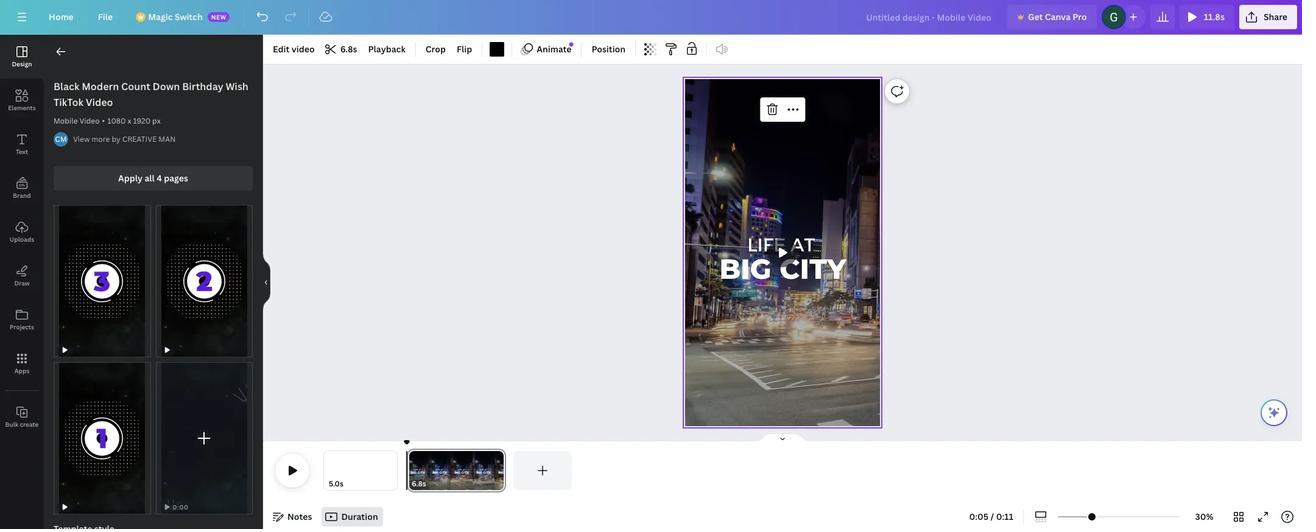 Task type: locate. For each thing, give the bounding box(es) containing it.
/
[[991, 511, 994, 523]]

create
[[20, 420, 39, 429]]

hide pages image
[[753, 433, 812, 443]]

down
[[153, 80, 180, 93]]

apps
[[14, 367, 29, 375]]

1 vertical spatial video
[[79, 116, 100, 126]]

6.8s button right video
[[321, 40, 362, 59]]

switch
[[175, 11, 203, 23]]

creative man image
[[54, 132, 68, 147]]

draw button
[[0, 254, 44, 298]]

uploads
[[10, 235, 34, 244]]

all
[[145, 172, 155, 184]]

position
[[592, 43, 626, 55]]

home link
[[39, 5, 83, 29]]

video
[[292, 43, 315, 55]]

apply
[[118, 172, 143, 184]]

brand
[[13, 191, 31, 200]]

2 trimming, start edge slider from the left
[[407, 451, 418, 490]]

black modern count down birthday wish tiktok video element
[[54, 205, 151, 357], [156, 205, 253, 357], [54, 362, 151, 515], [156, 362, 253, 515]]

big
[[719, 252, 771, 286]]

6.8s button
[[321, 40, 362, 59], [412, 478, 426, 490]]

1 horizontal spatial 6.8s
[[412, 479, 426, 489]]

black modern count down birthday wish tiktok video element containing 0:06
[[156, 362, 253, 515]]

get canva pro
[[1028, 11, 1087, 23]]

creative
[[122, 134, 157, 144]]

home
[[49, 11, 74, 23]]

1 trimming, end edge slider from the left
[[389, 451, 397, 490]]

city
[[779, 252, 846, 286]]

bulk
[[5, 420, 18, 429]]

mobile
[[54, 116, 78, 126]]

1 horizontal spatial trimming, end edge slider
[[495, 451, 506, 490]]

6.8s left the page title text field
[[412, 479, 426, 489]]

1920
[[133, 116, 151, 126]]

mobile video
[[54, 116, 100, 126]]

view more by creative man
[[73, 134, 176, 144]]

creative man element
[[54, 132, 68, 147]]

crop button
[[421, 40, 451, 59]]

animate button
[[517, 40, 576, 59]]

position button
[[587, 40, 630, 59]]

count
[[121, 80, 150, 93]]

notes button
[[268, 507, 317, 527]]

Design title text field
[[856, 5, 1002, 29]]

apply all 4 pages
[[118, 172, 188, 184]]

1080
[[107, 116, 126, 126]]

playback
[[368, 43, 405, 55]]

6.8s left playback
[[340, 43, 357, 55]]

px
[[152, 116, 161, 126]]

0 horizontal spatial 6.8s
[[340, 43, 357, 55]]

uploads button
[[0, 210, 44, 254]]

edit
[[273, 43, 290, 55]]

1 vertical spatial 6.8s button
[[412, 478, 426, 490]]

projects
[[10, 323, 34, 331]]

6.8s
[[340, 43, 357, 55], [412, 479, 426, 489]]

1 horizontal spatial trimming, start edge slider
[[407, 451, 418, 490]]

edit video
[[273, 43, 315, 55]]

life
[[747, 233, 786, 255]]

0 vertical spatial video
[[86, 96, 113, 109]]

6.8s button left the page title text field
[[412, 478, 426, 490]]

trimming, end edge slider
[[389, 451, 397, 490], [495, 451, 506, 490]]

video up the view
[[79, 116, 100, 126]]

0 vertical spatial 6.8s
[[340, 43, 357, 55]]

trimming, start edge slider left the page title text field
[[407, 451, 418, 490]]

2 trimming, end edge slider from the left
[[495, 451, 506, 490]]

playback button
[[363, 40, 410, 59]]

1 trimming, start edge slider from the left
[[324, 451, 333, 490]]

6.8s inside button
[[340, 43, 357, 55]]

x
[[128, 116, 131, 126]]

canva assistant image
[[1267, 406, 1281, 420]]

trimming, start edge slider up duration 'button'
[[324, 451, 333, 490]]

video
[[86, 96, 113, 109], [79, 116, 100, 126]]

edit video button
[[268, 40, 320, 59]]

0 horizontal spatial trimming, end edge slider
[[389, 451, 397, 490]]

duration
[[341, 511, 378, 523]]

trimming, start edge slider
[[324, 451, 333, 490], [407, 451, 418, 490]]

share
[[1264, 11, 1287, 23]]

0 vertical spatial 6.8s button
[[321, 40, 362, 59]]

pages
[[164, 172, 188, 184]]

life at big city
[[719, 233, 846, 286]]

view
[[73, 134, 90, 144]]

0 horizontal spatial trimming, start edge slider
[[324, 451, 333, 490]]

new image
[[569, 42, 574, 47]]

black modern count down birthday wish tiktok video
[[54, 80, 248, 109]]

video down modern
[[86, 96, 113, 109]]

file button
[[88, 5, 123, 29]]

5.0s button
[[329, 478, 343, 490]]



Task type: describe. For each thing, give the bounding box(es) containing it.
5.0s
[[329, 479, 343, 489]]

bulk create button
[[0, 395, 44, 439]]

design
[[12, 60, 32, 68]]

0:05
[[969, 511, 989, 523]]

Page title text field
[[431, 478, 436, 490]]

30%
[[1195, 511, 1213, 523]]

elements button
[[0, 79, 44, 122]]

get canva pro button
[[1007, 5, 1097, 29]]

0:05 / 0:11
[[969, 511, 1013, 523]]

flip button
[[452, 40, 477, 59]]

animate
[[537, 43, 572, 55]]

1080 x 1920 px
[[107, 116, 161, 126]]

view more by creative man button
[[73, 133, 176, 146]]

share button
[[1239, 5, 1297, 29]]

birthday
[[182, 80, 223, 93]]

modern
[[82, 80, 119, 93]]

wish
[[226, 80, 248, 93]]

projects button
[[0, 298, 44, 342]]

canva
[[1045, 11, 1071, 23]]

side panel tab list
[[0, 35, 44, 439]]

flip
[[457, 43, 472, 55]]

by
[[112, 134, 120, 144]]

draw
[[14, 279, 30, 287]]

4
[[157, 172, 162, 184]]

pro
[[1073, 11, 1087, 23]]

text
[[16, 147, 28, 156]]

black
[[54, 80, 79, 93]]

30% button
[[1185, 507, 1224, 527]]

0 horizontal spatial 6.8s button
[[321, 40, 362, 59]]

magic
[[148, 11, 173, 23]]

11.8s button
[[1179, 5, 1234, 29]]

tiktok
[[54, 96, 83, 109]]

1 horizontal spatial 6.8s button
[[412, 478, 426, 490]]

apps button
[[0, 342, 44, 385]]

bulk create
[[5, 420, 39, 429]]

file
[[98, 11, 113, 23]]

design button
[[0, 35, 44, 79]]

get
[[1028, 11, 1043, 23]]

hide image
[[262, 253, 270, 311]]

text button
[[0, 122, 44, 166]]

trimming, start edge slider for 1st trimming, end edge slider from right
[[407, 451, 418, 490]]

man
[[159, 134, 176, 144]]

notes
[[287, 511, 312, 523]]

trimming, start edge slider for first trimming, end edge slider
[[324, 451, 333, 490]]

0:11
[[996, 511, 1013, 523]]

new
[[211, 13, 226, 21]]

0:06
[[173, 503, 188, 512]]

1 vertical spatial 6.8s
[[412, 479, 426, 489]]

more
[[92, 134, 110, 144]]

elements
[[8, 104, 36, 112]]

brand button
[[0, 166, 44, 210]]

video inside 'black modern count down birthday wish tiktok video'
[[86, 96, 113, 109]]

magic switch
[[148, 11, 203, 23]]

#000000 image
[[490, 42, 504, 57]]

at
[[790, 233, 815, 255]]

11.8s
[[1204, 11, 1225, 23]]

crop
[[426, 43, 446, 55]]

apply all 4 pages button
[[54, 166, 253, 191]]

duration button
[[322, 507, 383, 527]]

main menu bar
[[0, 0, 1302, 35]]



Task type: vqa. For each thing, say whether or not it's contained in the screenshot.
Apply
yes



